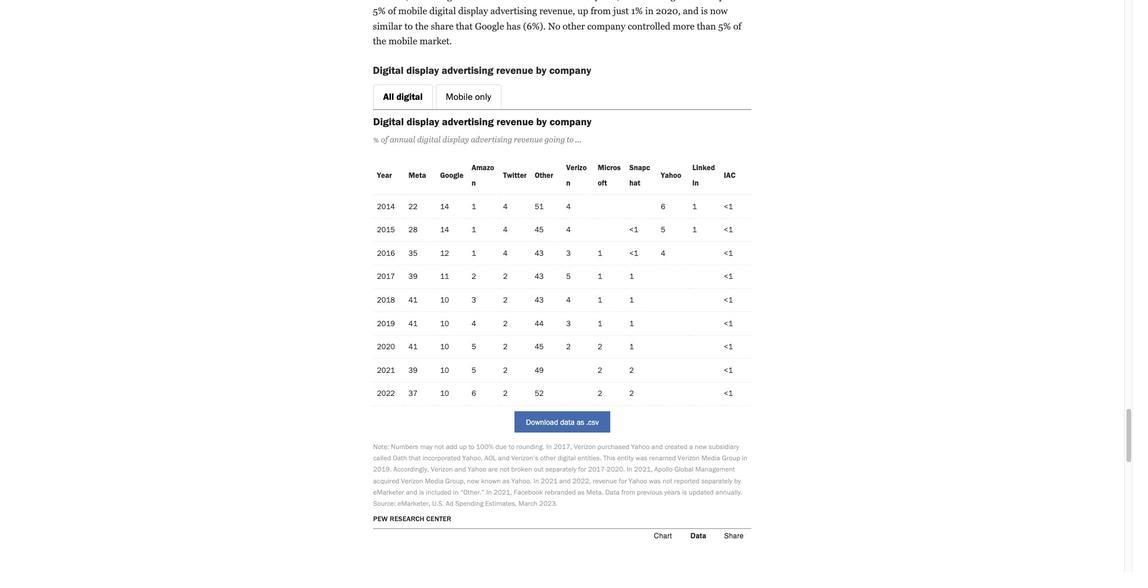 Task type: vqa. For each thing, say whether or not it's contained in the screenshot.


Task type: locate. For each thing, give the bounding box(es) containing it.
not down apollo
[[663, 477, 672, 486]]

2 digital from the top
[[373, 115, 404, 128]]

digital down 2017,
[[558, 455, 576, 463]]

2 is from the left
[[682, 489, 687, 497]]

spending
[[455, 500, 483, 508]]

2 39 from the top
[[408, 366, 417, 375]]

going
[[545, 134, 565, 145]]

download data as .csv
[[526, 418, 599, 427]]

2020.
[[607, 466, 625, 474]]

data left from
[[605, 489, 620, 497]]

display up all digital at top left
[[407, 64, 439, 77]]

1 horizontal spatial is
[[682, 489, 687, 497]]

chart
[[654, 533, 672, 541]]

1 n from the left
[[472, 179, 476, 188]]

for
[[578, 466, 586, 474], [619, 477, 627, 486]]

5 10 from the top
[[440, 390, 449, 398]]

other
[[535, 171, 553, 180]]

43
[[535, 249, 544, 258], [535, 272, 544, 281], [535, 296, 544, 305]]

0 horizontal spatial n
[[472, 179, 476, 188]]

media up the management
[[702, 455, 720, 463]]

yahoo up from
[[629, 477, 647, 486]]

0 horizontal spatial media
[[425, 477, 443, 486]]

in up other in the left of the page
[[546, 443, 552, 451]]

0 vertical spatial 6
[[661, 202, 665, 211]]

now
[[467, 477, 479, 486]]

1 vertical spatial digital
[[417, 134, 441, 145]]

2021, up estimates,
[[494, 489, 512, 497]]

revenue down 2017-
[[593, 477, 617, 486]]

0 vertical spatial by
[[536, 64, 547, 77]]

2022,
[[573, 477, 591, 486]]

created
[[665, 443, 688, 451]]

in right group
[[742, 455, 748, 463]]

not
[[434, 443, 444, 451], [500, 466, 509, 474], [663, 477, 672, 486]]

0 vertical spatial 2021,
[[634, 466, 653, 474]]

yahoo right snapc hat
[[661, 171, 681, 180]]

not right are
[[500, 466, 509, 474]]

revenue down mobile only button
[[496, 115, 534, 128]]

1 vertical spatial 39
[[408, 366, 417, 375]]

meta
[[408, 171, 426, 180]]

advertising down mobile only button
[[442, 115, 494, 128]]

not up incorporated
[[434, 443, 444, 451]]

n down amazo
[[472, 179, 476, 188]]

in down linked
[[692, 179, 699, 188]]

3 10 from the top
[[440, 343, 449, 352]]

2017,
[[554, 443, 572, 451]]

for up from
[[619, 477, 627, 486]]

revenue inside note: numbers may not add up to 100% due to rounding. in 2017, verizon purchased yahoo and created a new subsidiary called oath that incorporated yahoo, aol and verizon's other digital entities. this entity was renamed verizon media group in 2019. accordingly, verizon and yahoo are not broken out separately for 2017-2020. in 2021, apollo global management acquired verizon media group, now known as yahoo. in 2021 and 2022, revenue for yahoo was not reported separately by emarketer and is included in "other." in 2021, facebook rebranded as meta. data from previous years is updated annually. source: emarketer, u.s. ad spending estimates, march 2023.
[[593, 477, 617, 486]]

verizon up entities. on the bottom of page
[[574, 443, 596, 451]]

0 vertical spatial not
[[434, 443, 444, 451]]

49
[[535, 366, 544, 375]]

1 vertical spatial 14
[[440, 226, 449, 234]]

digital inside all digital button
[[396, 91, 423, 102]]

to
[[567, 134, 574, 145], [468, 443, 474, 451], [509, 443, 514, 451]]

1 10 from the top
[[440, 296, 449, 305]]

1 vertical spatial 2021,
[[494, 489, 512, 497]]

<1 for 2014
[[724, 202, 733, 211]]

by inside digital display advertising revenue by company % of annual digital display advertising revenue going to …
[[536, 115, 547, 128]]

display up the google
[[442, 134, 469, 145]]

yahoo up entity
[[631, 443, 650, 451]]

in down known
[[486, 489, 492, 497]]

10 for 2019
[[440, 319, 449, 328]]

separately down other in the left of the page
[[545, 466, 576, 474]]

43 for 3
[[535, 249, 544, 258]]

1 vertical spatial 2021
[[541, 477, 558, 486]]

display
[[407, 64, 439, 77], [407, 115, 439, 128], [442, 134, 469, 145]]

1 vertical spatial separately
[[701, 477, 733, 486]]

to right up
[[468, 443, 474, 451]]

verizon down incorporated
[[431, 466, 453, 474]]

0 vertical spatial digital
[[373, 64, 404, 77]]

as right known
[[503, 477, 510, 486]]

n
[[472, 179, 476, 188], [566, 179, 570, 188]]

45 down 51
[[535, 226, 544, 234]]

0 horizontal spatial was
[[636, 455, 647, 463]]

data inside note: numbers may not add up to 100% due to rounding. in 2017, verizon purchased yahoo and created a new subsidiary called oath that incorporated yahoo, aol and verizon's other digital entities. this entity was renamed verizon media group in 2019. accordingly, verizon and yahoo are not broken out separately for 2017-2020. in 2021, apollo global management acquired verizon media group, now known as yahoo. in 2021 and 2022, revenue for yahoo was not reported separately by emarketer and is included in "other." in 2021, facebook rebranded as meta. data from previous years is updated annually. source: emarketer, u.s. ad spending estimates, march 2023.
[[605, 489, 620, 497]]

41 right 2019
[[408, 319, 417, 328]]

is
[[419, 489, 424, 497], [682, 489, 687, 497]]

company inside digital display advertising revenue by company % of annual digital display advertising revenue going to …
[[549, 115, 592, 128]]

snapc hat
[[629, 164, 650, 188]]

is up emarketer,
[[419, 489, 424, 497]]

0 vertical spatial for
[[578, 466, 586, 474]]

1 company from the top
[[549, 64, 592, 77]]

0 vertical spatial media
[[702, 455, 720, 463]]

39
[[408, 272, 417, 281], [408, 366, 417, 375]]

0 horizontal spatial 6
[[472, 390, 476, 398]]

45 for 4
[[535, 226, 544, 234]]

digital up the of
[[373, 115, 404, 128]]

digital up all
[[373, 64, 404, 77]]

due
[[495, 443, 507, 451]]

verizon down "accordingly,"
[[401, 477, 423, 486]]

2021 down the 2020
[[377, 366, 395, 375]]

management
[[695, 466, 735, 474]]

41
[[408, 296, 417, 305], [408, 319, 417, 328], [408, 343, 417, 352]]

4 10 from the top
[[440, 366, 449, 375]]

a
[[689, 443, 693, 451]]

0 vertical spatial 41
[[408, 296, 417, 305]]

mobile only button
[[436, 85, 501, 109]]

14 up 12
[[440, 226, 449, 234]]

2017-
[[588, 466, 607, 474]]

10 for 2022
[[440, 390, 449, 398]]

and up emarketer,
[[406, 489, 417, 497]]

digital right all
[[396, 91, 423, 102]]

reported
[[674, 477, 700, 486]]

0 vertical spatial data
[[605, 489, 620, 497]]

1 vertical spatial data
[[691, 533, 706, 541]]

1 vertical spatial display
[[407, 115, 439, 128]]

by
[[536, 64, 547, 77], [536, 115, 547, 128], [734, 477, 741, 486]]

1 39 from the top
[[408, 272, 417, 281]]

years
[[664, 489, 680, 497]]

43 for 4
[[535, 296, 544, 305]]

1 45 from the top
[[535, 226, 544, 234]]

41 right 2018
[[408, 296, 417, 305]]

1 horizontal spatial data
[[691, 533, 706, 541]]

n inside "verizo n"
[[566, 179, 570, 188]]

0 vertical spatial 3
[[566, 249, 571, 258]]

digital for digital display advertising revenue by company % of annual digital display advertising revenue going to …
[[373, 115, 404, 128]]

digital inside digital display advertising revenue by company % of annual digital display advertising revenue going to …
[[373, 115, 404, 128]]

14 right 22
[[440, 202, 449, 211]]

oath
[[393, 455, 407, 463]]

and
[[652, 443, 663, 451], [498, 455, 510, 463], [455, 466, 466, 474], [559, 477, 571, 486], [406, 489, 417, 497]]

by for digital display advertising revenue by company % of annual digital display advertising revenue going to …
[[536, 115, 547, 128]]

0 vertical spatial digital
[[396, 91, 423, 102]]

separately
[[545, 466, 576, 474], [701, 477, 733, 486]]

all digital button
[[373, 85, 433, 109]]

2021 down out
[[541, 477, 558, 486]]

for up 2022,
[[578, 466, 586, 474]]

0 horizontal spatial data
[[605, 489, 620, 497]]

1 41 from the top
[[408, 296, 417, 305]]

3 41 from the top
[[408, 343, 417, 352]]

linked
[[692, 164, 715, 172]]

1 vertical spatial not
[[500, 466, 509, 474]]

0 vertical spatial display
[[407, 64, 439, 77]]

aol
[[484, 455, 496, 463]]

known
[[481, 477, 501, 486]]

oft
[[598, 179, 607, 188]]

digital for digital display advertising revenue by company
[[373, 64, 404, 77]]

pew
[[373, 515, 388, 524]]

45 for 2
[[535, 343, 544, 352]]

2 43 from the top
[[535, 272, 544, 281]]

1 43 from the top
[[535, 249, 544, 258]]

3 43 from the top
[[535, 296, 544, 305]]

to right due
[[509, 443, 514, 451]]

verizo
[[566, 164, 587, 172]]

yahoo up now
[[468, 466, 486, 474]]

twitter
[[503, 171, 527, 180]]

11
[[440, 272, 449, 281]]

2 vertical spatial 41
[[408, 343, 417, 352]]

39 down 35
[[408, 272, 417, 281]]

2 45 from the top
[[535, 343, 544, 352]]

10
[[440, 296, 449, 305], [440, 319, 449, 328], [440, 343, 449, 352], [440, 366, 449, 375], [440, 390, 449, 398]]

0 vertical spatial 45
[[535, 226, 544, 234]]

2 41 from the top
[[408, 319, 417, 328]]

broken
[[511, 466, 532, 474]]

was right entity
[[636, 455, 647, 463]]

included
[[426, 489, 451, 497]]

1 vertical spatial 43
[[535, 272, 544, 281]]

in inside linked in
[[692, 179, 699, 188]]

44
[[535, 319, 544, 328]]

to left "…"
[[567, 134, 574, 145]]

1 horizontal spatial separately
[[701, 477, 733, 486]]

2021
[[377, 366, 395, 375], [541, 477, 558, 486]]

march
[[518, 500, 537, 508]]

advertising up mobile only
[[442, 64, 494, 77]]

2 vertical spatial not
[[663, 477, 672, 486]]

media
[[702, 455, 720, 463], [425, 477, 443, 486]]

0 vertical spatial 2021
[[377, 366, 395, 375]]

separately down the management
[[701, 477, 733, 486]]

1 vertical spatial advertising
[[442, 115, 494, 128]]

2 vertical spatial by
[[734, 477, 741, 486]]

1 vertical spatial by
[[536, 115, 547, 128]]

advertising for digital display advertising revenue by company % of annual digital display advertising revenue going to …
[[442, 115, 494, 128]]

n down verizo
[[566, 179, 570, 188]]

1 14 from the top
[[440, 202, 449, 211]]

45 up 49
[[535, 343, 544, 352]]

revenue
[[496, 64, 534, 77], [496, 115, 534, 128], [514, 134, 543, 145], [593, 477, 617, 486]]

52
[[535, 390, 544, 398]]

only
[[475, 91, 491, 102]]

0 horizontal spatial 2021
[[377, 366, 395, 375]]

purchased
[[598, 443, 629, 451]]

amazo n
[[472, 164, 494, 188]]

yahoo,
[[462, 455, 483, 463]]

1 horizontal spatial media
[[702, 455, 720, 463]]

0 vertical spatial 14
[[440, 202, 449, 211]]

2019
[[377, 319, 395, 328]]

n inside amazo n
[[472, 179, 476, 188]]

0 horizontal spatial for
[[578, 466, 586, 474]]

digital right annual
[[417, 134, 441, 145]]

0 vertical spatial 39
[[408, 272, 417, 281]]

accordingly,
[[393, 466, 429, 474]]

1 vertical spatial 6
[[472, 390, 476, 398]]

1 vertical spatial for
[[619, 477, 627, 486]]

0 vertical spatial 43
[[535, 249, 544, 258]]

2 company from the top
[[549, 115, 592, 128]]

1 vertical spatial 45
[[535, 343, 544, 352]]

2 vertical spatial advertising
[[471, 134, 512, 145]]

35
[[408, 249, 417, 258]]

2 vertical spatial display
[[442, 134, 469, 145]]

1 vertical spatial company
[[549, 115, 592, 128]]

2 vertical spatial 3
[[566, 319, 571, 328]]

41 for 2019
[[408, 319, 417, 328]]

2 14 from the top
[[440, 226, 449, 234]]

39 up 37
[[408, 366, 417, 375]]

new
[[695, 443, 707, 451]]

2021,
[[634, 466, 653, 474], [494, 489, 512, 497]]

1 horizontal spatial n
[[566, 179, 570, 188]]

1 horizontal spatial 2021
[[541, 477, 558, 486]]

0 horizontal spatial 2021,
[[494, 489, 512, 497]]

1 horizontal spatial 6
[[661, 202, 665, 211]]

display for digital display advertising revenue by company % of annual digital display advertising revenue going to …
[[407, 115, 439, 128]]

2019.
[[373, 466, 391, 474]]

22
[[408, 202, 417, 211]]

0 horizontal spatial in
[[453, 489, 459, 497]]

in down entity
[[627, 466, 632, 474]]

1 vertical spatial 3
[[472, 296, 476, 305]]

3
[[566, 249, 571, 258], [472, 296, 476, 305], [566, 319, 571, 328]]

as down 2022,
[[578, 489, 585, 497]]

0 vertical spatial in
[[742, 455, 748, 463]]

2 vertical spatial digital
[[558, 455, 576, 463]]

1 horizontal spatial in
[[742, 455, 748, 463]]

1 horizontal spatial 2021,
[[634, 466, 653, 474]]

1 vertical spatial was
[[649, 477, 661, 486]]

revenue left going
[[514, 134, 543, 145]]

may
[[420, 443, 433, 451]]

1 horizontal spatial for
[[619, 477, 627, 486]]

in down group, at the left of the page
[[453, 489, 459, 497]]

12
[[440, 249, 449, 258]]

media up 'included'
[[425, 477, 443, 486]]

<1 for 2018
[[724, 296, 733, 305]]

2 horizontal spatial to
[[567, 134, 574, 145]]

advertising up amazo
[[471, 134, 512, 145]]

annual
[[390, 134, 415, 145]]

2 10 from the top
[[440, 319, 449, 328]]

1 vertical spatial digital
[[373, 115, 404, 128]]

2021, left apollo
[[634, 466, 653, 474]]

10 for 2020
[[440, 343, 449, 352]]

all digital
[[383, 91, 423, 102]]

14 for 22
[[440, 202, 449, 211]]

digital inside digital display advertising revenue by company % of annual digital display advertising revenue going to …
[[417, 134, 441, 145]]

subsidiary
[[709, 443, 739, 451]]

0 horizontal spatial separately
[[545, 466, 576, 474]]

0 vertical spatial advertising
[[442, 64, 494, 77]]

0 horizontal spatial is
[[419, 489, 424, 497]]

add
[[446, 443, 457, 451]]

2 vertical spatial 43
[[535, 296, 544, 305]]

1 digital from the top
[[373, 64, 404, 77]]

n for amazo n
[[472, 179, 476, 188]]

0 vertical spatial as
[[577, 418, 584, 427]]

0 vertical spatial was
[[636, 455, 647, 463]]

as left the .csv
[[577, 418, 584, 427]]

display up annual
[[407, 115, 439, 128]]

<1
[[724, 202, 733, 211], [629, 226, 638, 234], [724, 226, 733, 234], [629, 249, 638, 258], [724, 249, 733, 258], [724, 272, 733, 281], [724, 296, 733, 305], [724, 319, 733, 328], [724, 343, 733, 352], [724, 366, 733, 375], [724, 390, 733, 398]]

is down reported
[[682, 489, 687, 497]]

14
[[440, 202, 449, 211], [440, 226, 449, 234]]

was
[[636, 455, 647, 463], [649, 477, 661, 486]]

2 n from the left
[[566, 179, 570, 188]]

was up previous
[[649, 477, 661, 486]]

0 vertical spatial company
[[549, 64, 592, 77]]

note: numbers may not add up to 100% due to rounding. in 2017, verizon purchased yahoo and created a new subsidiary called oath that incorporated yahoo, aol and verizon's other digital entities. this entity was renamed verizon media group in 2019. accordingly, verizon and yahoo are not broken out separately for 2017-2020. in 2021, apollo global management acquired verizon media group, now known as yahoo. in 2021 and 2022, revenue for yahoo was not reported separately by emarketer and is included in "other." in 2021, facebook rebranded as meta. data from previous years is updated annually. source: emarketer, u.s. ad spending estimates, march 2023.
[[373, 443, 748, 508]]

data right chart
[[691, 533, 706, 541]]

10 for 2021
[[440, 366, 449, 375]]

1 vertical spatial 41
[[408, 319, 417, 328]]

41 right the 2020
[[408, 343, 417, 352]]



Task type: describe. For each thing, give the bounding box(es) containing it.
up
[[459, 443, 467, 451]]

incorporated
[[422, 455, 461, 463]]

amazo
[[472, 164, 494, 172]]

global
[[675, 466, 694, 474]]

data
[[560, 418, 575, 427]]

%
[[373, 134, 379, 145]]

37
[[408, 390, 417, 398]]

.csv
[[586, 418, 599, 427]]

39 for 2021
[[408, 366, 417, 375]]

verizo n
[[566, 164, 587, 188]]

<1 for 2020
[[724, 343, 733, 352]]

1 vertical spatial as
[[503, 477, 510, 486]]

apollo
[[654, 466, 673, 474]]

<1 for 2016
[[724, 249, 733, 258]]

mobile only
[[446, 91, 491, 102]]

rounding.
[[516, 443, 545, 451]]

3 for 43
[[566, 249, 571, 258]]

share button
[[716, 530, 752, 543]]

0 vertical spatial separately
[[545, 466, 576, 474]]

verizon down a
[[678, 455, 700, 463]]

2020
[[377, 343, 395, 352]]

1 is from the left
[[419, 489, 424, 497]]

group,
[[445, 477, 465, 486]]

that
[[409, 455, 421, 463]]

2014
[[377, 202, 395, 211]]

center
[[426, 515, 451, 524]]

0 horizontal spatial to
[[468, 443, 474, 451]]

and down due
[[498, 455, 510, 463]]

micros oft
[[598, 164, 621, 188]]

<1 for 2021
[[724, 366, 733, 375]]

data button
[[681, 530, 716, 543]]

by for digital display advertising revenue by company
[[536, 64, 547, 77]]

and up group, at the left of the page
[[455, 466, 466, 474]]

download
[[526, 418, 558, 427]]

out
[[534, 466, 544, 474]]

1 horizontal spatial to
[[509, 443, 514, 451]]

28
[[408, 226, 417, 234]]

41 for 2018
[[408, 296, 417, 305]]

note:
[[373, 443, 389, 451]]

mobile
[[446, 91, 473, 102]]

hat
[[629, 179, 640, 188]]

are
[[488, 466, 498, 474]]

2 vertical spatial as
[[578, 489, 585, 497]]

company for digital display advertising revenue by company % of annual digital display advertising revenue going to …
[[549, 115, 592, 128]]

2015
[[377, 226, 395, 234]]

3 for 44
[[566, 319, 571, 328]]

annually.
[[716, 489, 743, 497]]

39 for 2017
[[408, 272, 417, 281]]

advertising for digital display advertising revenue by company
[[442, 64, 494, 77]]

group
[[722, 455, 740, 463]]

micros
[[598, 164, 621, 172]]

chart button
[[645, 530, 681, 543]]

by inside note: numbers may not add up to 100% due to rounding. in 2017, verizon purchased yahoo and created a new subsidiary called oath that incorporated yahoo, aol and verizon's other digital entities. this entity was renamed verizon media group in 2019. accordingly, verizon and yahoo are not broken out separately for 2017-2020. in 2021, apollo global management acquired verizon media group, now known as yahoo. in 2021 and 2022, revenue for yahoo was not reported separately by emarketer and is included in "other." in 2021, facebook rebranded as meta. data from previous years is updated annually. source: emarketer, u.s. ad spending estimates, march 2023.
[[734, 477, 741, 486]]

<1 for 2022
[[724, 390, 733, 398]]

2023.
[[539, 500, 558, 508]]

from
[[621, 489, 635, 497]]

revenue up mobile only button
[[496, 64, 534, 77]]

research
[[390, 515, 424, 524]]

10 for 2018
[[440, 296, 449, 305]]

renamed
[[649, 455, 676, 463]]

data inside button
[[691, 533, 706, 541]]

and up renamed
[[652, 443, 663, 451]]

other
[[540, 455, 556, 463]]

digital display advertising revenue by company % of annual digital display advertising revenue going to …
[[373, 115, 592, 145]]

1 vertical spatial media
[[425, 477, 443, 486]]

digital inside note: numbers may not add up to 100% due to rounding. in 2017, verizon purchased yahoo and created a new subsidiary called oath that incorporated yahoo, aol and verizon's other digital entities. this entity was renamed verizon media group in 2019. accordingly, verizon and yahoo are not broken out separately for 2017-2020. in 2021, apollo global management acquired verizon media group, now known as yahoo. in 2021 and 2022, revenue for yahoo was not reported separately by emarketer and is included in "other." in 2021, facebook rebranded as meta. data from previous years is updated annually. source: emarketer, u.s. ad spending estimates, march 2023.
[[558, 455, 576, 463]]

display for digital display advertising revenue by company
[[407, 64, 439, 77]]

2016
[[377, 249, 395, 258]]

source:
[[373, 500, 396, 508]]

linked in
[[692, 164, 715, 188]]

14 for 28
[[440, 226, 449, 234]]

2022
[[377, 390, 395, 398]]

1 horizontal spatial not
[[500, 466, 509, 474]]

year
[[377, 171, 392, 180]]

estimates,
[[485, 500, 517, 508]]

acquired
[[373, 477, 399, 486]]

meta.
[[586, 489, 604, 497]]

43 for 5
[[535, 272, 544, 281]]

<1 for 2015
[[724, 226, 733, 234]]

ad
[[446, 500, 453, 508]]

of
[[381, 134, 388, 145]]

…
[[575, 134, 582, 145]]

and up rebranded
[[559, 477, 571, 486]]

entities.
[[578, 455, 602, 463]]

1 horizontal spatial was
[[649, 477, 661, 486]]

google
[[440, 171, 464, 180]]

<1 for 2019
[[724, 319, 733, 328]]

0 horizontal spatial not
[[434, 443, 444, 451]]

previous
[[637, 489, 663, 497]]

digital display advertising revenue by company
[[373, 64, 592, 77]]

n for verizo n
[[566, 179, 570, 188]]

emarketer
[[373, 489, 404, 497]]

yahoo.
[[511, 477, 532, 486]]

emarketer,
[[398, 500, 430, 508]]

updated
[[689, 489, 714, 497]]

called
[[373, 455, 391, 463]]

"other."
[[460, 489, 484, 497]]

2 horizontal spatial not
[[663, 477, 672, 486]]

company for digital display advertising revenue by company
[[549, 64, 592, 77]]

iac
[[724, 171, 736, 180]]

1 vertical spatial in
[[453, 489, 459, 497]]

41 for 2020
[[408, 343, 417, 352]]

pew research center
[[373, 515, 451, 524]]

2021 inside note: numbers may not add up to 100% due to rounding. in 2017, verizon purchased yahoo and created a new subsidiary called oath that incorporated yahoo, aol and verizon's other digital entities. this entity was renamed verizon media group in 2019. accordingly, verizon and yahoo are not broken out separately for 2017-2020. in 2021, apollo global management acquired verizon media group, now known as yahoo. in 2021 and 2022, revenue for yahoo was not reported separately by emarketer and is included in "other." in 2021, facebook rebranded as meta. data from previous years is updated annually. source: emarketer, u.s. ad spending estimates, march 2023.
[[541, 477, 558, 486]]

numbers
[[391, 443, 418, 451]]

in down out
[[533, 477, 539, 486]]

download data as .csv link
[[515, 412, 610, 433]]

all
[[383, 91, 394, 102]]

entity
[[617, 455, 634, 463]]

rebranded
[[545, 489, 576, 497]]

to inside digital display advertising revenue by company % of annual digital display advertising revenue going to …
[[567, 134, 574, 145]]

u.s.
[[432, 500, 444, 508]]

<1 for 2017
[[724, 272, 733, 281]]



